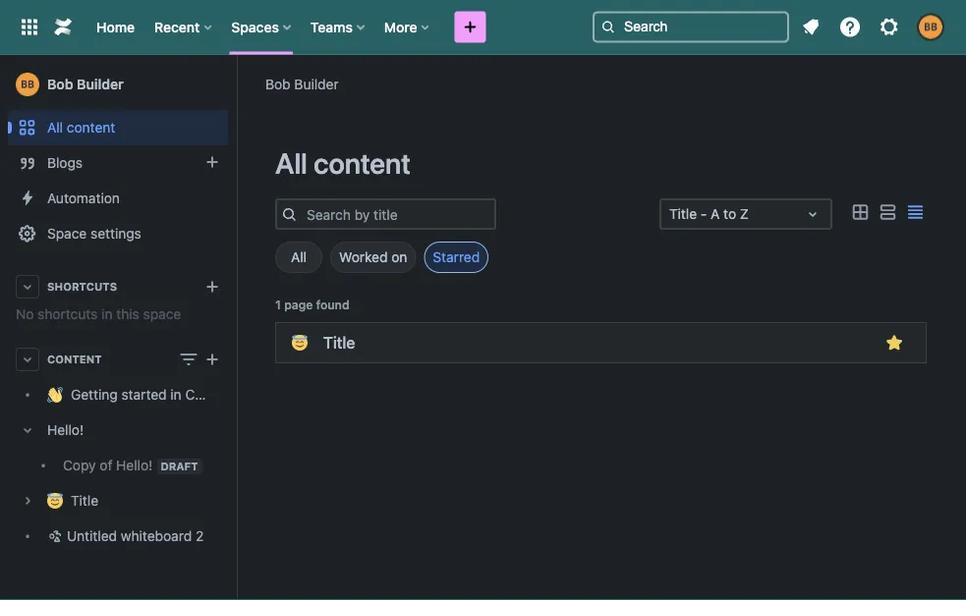 Task type: vqa. For each thing, say whether or not it's contained in the screenshot.
ago
no



Task type: locate. For each thing, give the bounding box(es) containing it.
0 horizontal spatial bob
[[47, 76, 73, 92]]

1 horizontal spatial bob builder
[[265, 76, 339, 92]]

1 bob from the left
[[265, 76, 291, 92]]

builder
[[294, 76, 339, 92], [77, 76, 124, 92]]

Search field
[[593, 11, 789, 43]]

create content image up confluence on the bottom of page
[[201, 348, 224, 372]]

no shortcuts in this space
[[16, 306, 181, 322]]

1 horizontal spatial bob builder link
[[265, 74, 339, 94]]

unstar image
[[883, 331, 906, 355]]

content
[[67, 119, 115, 136], [314, 146, 411, 180]]

1 vertical spatial content
[[314, 146, 411, 180]]

2 horizontal spatial title
[[669, 206, 697, 222]]

2 vertical spatial title
[[71, 493, 98, 509]]

2 vertical spatial all
[[291, 249, 307, 265]]

title left "-"
[[669, 206, 697, 222]]

bob inside space element
[[47, 76, 73, 92]]

0 horizontal spatial bob builder
[[47, 76, 124, 92]]

tree containing getting started in confluence
[[8, 377, 258, 554]]

1 builder from the left
[[294, 76, 339, 92]]

getting
[[71, 387, 118, 403]]

this
[[116, 306, 139, 322]]

0 horizontal spatial hello!
[[47, 422, 84, 438]]

title down copy
[[71, 493, 98, 509]]

all up page
[[291, 249, 307, 265]]

spaces
[[231, 19, 279, 35]]

0 vertical spatial title
[[669, 206, 697, 222]]

bob builder link
[[8, 65, 228, 104], [265, 74, 339, 94]]

shortcuts
[[47, 281, 117, 293]]

bob builder link down "global" element
[[265, 74, 339, 94]]

appswitcher icon image
[[18, 15, 41, 39]]

0 horizontal spatial all content
[[47, 119, 115, 136]]

create content image right more popup button
[[459, 15, 482, 39]]

0 horizontal spatial title
[[71, 493, 98, 509]]

found
[[316, 298, 350, 312]]

0 vertical spatial hello!
[[47, 422, 84, 438]]

worked on button
[[330, 242, 416, 273]]

whiteboard
[[121, 528, 192, 545]]

create content image
[[459, 15, 482, 39], [201, 348, 224, 372]]

getting started in confluence link
[[8, 377, 258, 413]]

teams
[[310, 19, 353, 35]]

1 page found
[[275, 298, 350, 312]]

hello! right of
[[116, 457, 153, 474]]

title down found
[[323, 334, 355, 352]]

bob down confluence icon at the top of page
[[47, 76, 73, 92]]

None text field
[[669, 204, 673, 224]]

bob builder down "global" element
[[265, 76, 339, 92]]

0 vertical spatial content
[[67, 119, 115, 136]]

1 vertical spatial in
[[170, 387, 182, 403]]

tree item
[[8, 413, 228, 484]]

bob
[[265, 76, 291, 92], [47, 76, 73, 92]]

all right the create a blog "image"
[[275, 146, 308, 180]]

1
[[275, 298, 281, 312]]

shortcuts button
[[8, 269, 228, 305]]

all
[[47, 119, 63, 136], [275, 146, 308, 180], [291, 249, 307, 265]]

confluence image
[[51, 15, 75, 39]]

hello! up copy
[[47, 422, 84, 438]]

0 horizontal spatial content
[[67, 119, 115, 136]]

in for started
[[170, 387, 182, 403]]

1 horizontal spatial title
[[323, 334, 355, 352]]

content
[[47, 353, 102, 366]]

in right started
[[170, 387, 182, 403]]

more button
[[378, 11, 437, 43]]

1 horizontal spatial content
[[314, 146, 411, 180]]

all content inside space element
[[47, 119, 115, 136]]

home link
[[90, 11, 141, 43]]

all content
[[47, 119, 115, 136], [275, 146, 411, 180]]

1 bob builder from the left
[[265, 76, 339, 92]]

-
[[701, 206, 707, 222]]

worked on
[[339, 249, 407, 265]]

builder down "global" element
[[294, 76, 339, 92]]

builder up all content link
[[77, 76, 124, 92]]

content inside space element
[[67, 119, 115, 136]]

1 vertical spatial hello!
[[116, 457, 153, 474]]

banner
[[0, 0, 966, 55]]

0 vertical spatial in
[[101, 306, 113, 322]]

content up search by title field
[[314, 146, 411, 180]]

all content up 'blogs'
[[47, 119, 115, 136]]

all content up search by title field
[[275, 146, 411, 180]]

teams button
[[305, 11, 372, 43]]

title inside space element
[[71, 493, 98, 509]]

1 horizontal spatial create content image
[[459, 15, 482, 39]]

1 vertical spatial all content
[[275, 146, 411, 180]]

all button
[[275, 242, 322, 273]]

global element
[[12, 0, 589, 55]]

0 horizontal spatial bob builder link
[[8, 65, 228, 104]]

space
[[143, 306, 181, 322]]

1 vertical spatial all
[[275, 146, 308, 180]]

create a blog image
[[201, 150, 224, 174]]

2
[[196, 528, 204, 545]]

0 horizontal spatial in
[[101, 306, 113, 322]]

:innocent: image
[[292, 335, 308, 351], [292, 335, 308, 351]]

tree item containing hello!
[[8, 413, 228, 484]]

0 vertical spatial all content
[[47, 119, 115, 136]]

compact list image
[[903, 201, 927, 225]]

bob builder up all content link
[[47, 76, 124, 92]]

in left this
[[101, 306, 113, 322]]

page
[[284, 298, 313, 312]]

starred button
[[424, 242, 489, 273]]

blogs
[[47, 155, 83, 171]]

0 vertical spatial all
[[47, 119, 63, 136]]

bob builder
[[265, 76, 339, 92], [47, 76, 124, 92]]

space settings
[[47, 226, 141, 242]]

hello!
[[47, 422, 84, 438], [116, 457, 153, 474]]

bob builder link up all content link
[[8, 65, 228, 104]]

1 vertical spatial create content image
[[201, 348, 224, 372]]

0 vertical spatial create content image
[[459, 15, 482, 39]]

bob right collapse sidebar image
[[265, 76, 291, 92]]

0 horizontal spatial builder
[[77, 76, 124, 92]]

all up 'blogs'
[[47, 119, 63, 136]]

1 horizontal spatial in
[[170, 387, 182, 403]]

to
[[724, 206, 736, 222]]

2 bob from the left
[[47, 76, 73, 92]]

settings
[[90, 226, 141, 242]]

1 horizontal spatial bob
[[265, 76, 291, 92]]

tree
[[8, 377, 258, 554]]

list image
[[876, 201, 899, 225]]

1 horizontal spatial builder
[[294, 76, 339, 92]]

tree inside space element
[[8, 377, 258, 554]]

content up 'blogs'
[[67, 119, 115, 136]]

2 bob builder from the left
[[47, 76, 124, 92]]

cards image
[[848, 201, 872, 225]]

in
[[101, 306, 113, 322], [170, 387, 182, 403]]

2 builder from the left
[[77, 76, 124, 92]]

confluence
[[185, 387, 258, 403]]

space element
[[0, 55, 258, 601]]

shortcuts
[[37, 306, 98, 322]]

space settings link
[[8, 216, 228, 252]]

title
[[669, 206, 697, 222], [323, 334, 355, 352], [71, 493, 98, 509]]



Task type: describe. For each thing, give the bounding box(es) containing it.
draft
[[161, 460, 198, 473]]

builder inside space element
[[77, 76, 124, 92]]

getting started in confluence
[[71, 387, 258, 403]]

automation link
[[8, 181, 228, 216]]

all content link
[[8, 110, 228, 145]]

recent
[[154, 19, 200, 35]]

automation
[[47, 190, 120, 206]]

1 horizontal spatial hello!
[[116, 457, 153, 474]]

spaces button
[[225, 11, 299, 43]]

confluence image
[[51, 15, 75, 39]]

of
[[100, 457, 112, 474]]

add shortcut image
[[201, 275, 224, 299]]

0 horizontal spatial create content image
[[201, 348, 224, 372]]

untitled whiteboard 2
[[67, 528, 204, 545]]

worked
[[339, 249, 388, 265]]

title link
[[8, 484, 228, 519]]

Search by title field
[[301, 201, 494, 228]]

title - a to z
[[669, 206, 749, 222]]

home
[[96, 19, 135, 35]]

all inside space element
[[47, 119, 63, 136]]

untitled whiteboard 2 link
[[8, 519, 228, 554]]

collapse sidebar image
[[214, 65, 258, 104]]

1 horizontal spatial all content
[[275, 146, 411, 180]]

1 vertical spatial title
[[323, 334, 355, 352]]

banner containing home
[[0, 0, 966, 55]]

notification icon image
[[799, 15, 823, 39]]

hello! inside "link"
[[47, 422, 84, 438]]

change view image
[[177, 348, 201, 372]]

all inside button
[[291, 249, 307, 265]]

help icon image
[[838, 15, 862, 39]]

starred
[[433, 249, 480, 265]]

recent button
[[149, 11, 220, 43]]

z
[[740, 206, 749, 222]]

open image
[[801, 202, 825, 226]]

settings icon image
[[878, 15, 901, 39]]

copy of hello! draft
[[63, 457, 198, 474]]

untitled
[[67, 528, 117, 545]]

hello! link
[[8, 413, 228, 448]]

tree item inside space element
[[8, 413, 228, 484]]

on
[[391, 249, 407, 265]]

a
[[711, 206, 720, 222]]

bob builder inside space element
[[47, 76, 124, 92]]

search image
[[601, 19, 616, 35]]

no
[[16, 306, 34, 322]]

space
[[47, 226, 87, 242]]

in for shortcuts
[[101, 306, 113, 322]]

content button
[[8, 342, 228, 377]]

more
[[384, 19, 417, 35]]

started
[[121, 387, 167, 403]]

copy
[[63, 457, 96, 474]]

blogs link
[[8, 145, 228, 181]]



